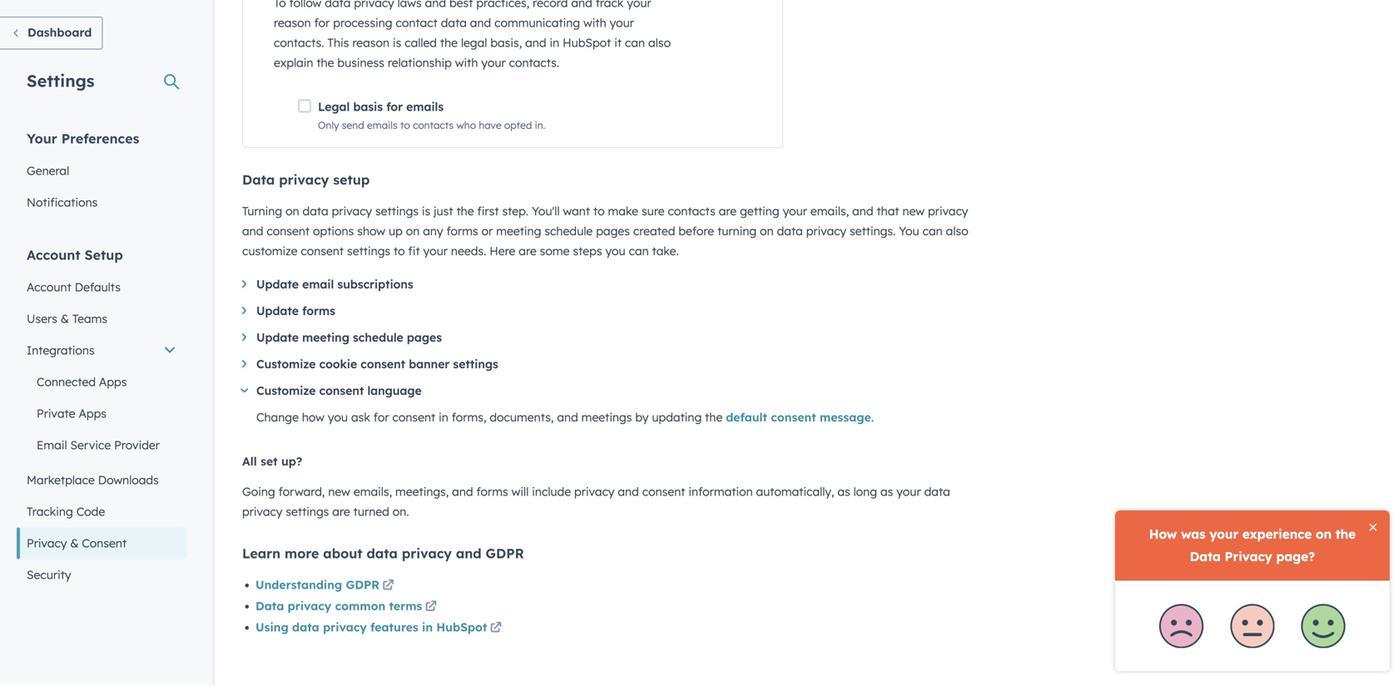 Task type: describe. For each thing, give the bounding box(es) containing it.
any
[[423, 224, 443, 238]]

business
[[337, 55, 385, 70]]

legal
[[461, 35, 487, 50]]

.
[[871, 410, 874, 425]]

subscriptions
[[337, 277, 413, 292]]

the down this
[[317, 55, 334, 70]]

emails, inside the turning on data privacy settings is just the first step. you'll want to make sure contacts are getting your emails, and that new privacy and consent options show up on any forms or meeting schedule pages created before turning on data privacy settings. you can also customize consent settings to fit your needs. here are some steps you can take.
[[811, 204, 849, 219]]

2 vertical spatial in
[[422, 621, 433, 635]]

your down any
[[423, 244, 448, 258]]

email service provider
[[37, 438, 160, 453]]

integrations button
[[17, 335, 186, 367]]

pages inside dropdown button
[[407, 330, 442, 345]]

you inside the turning on data privacy settings is just the first step. you'll want to make sure contacts are getting your emails, and that new privacy and consent options show up on any forms or meeting schedule pages created before turning on data privacy settings. you can also customize consent settings to fit your needs. here are some steps you can take.
[[606, 244, 626, 258]]

settings
[[27, 70, 95, 91]]

marketplace downloads
[[27, 473, 159, 488]]

want
[[563, 204, 590, 219]]

1 vertical spatial contacts.
[[509, 55, 559, 70]]

relationship
[[388, 55, 452, 70]]

can inside 'to follow data privacy laws and best practices, record and track your reason for processing contact data and communicating with your contacts. this reason is called the legal basis, and in hubspot it can also explain the business relationship with your contacts.'
[[625, 35, 645, 50]]

settings down show
[[347, 244, 390, 258]]

link opens in a new window image for understanding gdpr
[[383, 581, 394, 593]]

explain
[[274, 55, 313, 70]]

1 vertical spatial to
[[593, 204, 605, 219]]

default consent message link
[[726, 410, 871, 425]]

practices,
[[476, 0, 530, 10]]

the left legal
[[440, 35, 458, 50]]

privacy right that
[[928, 204, 968, 219]]

meeting inside dropdown button
[[302, 330, 350, 345]]

best
[[449, 0, 473, 10]]

emails, inside going forward, new emails, meetings, and forms will include privacy and consent information automatically, as long as your data privacy settings are turned on.
[[354, 485, 392, 499]]

data privacy common terms link
[[256, 598, 440, 618]]

using data privacy features in hubspot
[[256, 621, 487, 635]]

0 horizontal spatial you
[[328, 410, 348, 425]]

data for data privacy common terms
[[256, 599, 284, 614]]

consent up customize
[[267, 224, 310, 238]]

for inside 'to follow data privacy laws and best practices, record and track your reason for processing contact data and communicating with your contacts. this reason is called the legal basis, and in hubspot it can also explain the business relationship with your contacts.'
[[314, 15, 330, 30]]

up?
[[281, 455, 302, 469]]

only send emails to contacts who have opted in.
[[318, 119, 546, 131]]

customize cookie consent banner settings
[[256, 357, 498, 372]]

0 vertical spatial are
[[719, 204, 737, 219]]

dashboard
[[27, 25, 92, 40]]

privacy up options
[[332, 204, 372, 219]]

1 vertical spatial can
[[923, 224, 943, 238]]

privacy down going at the bottom left of page
[[242, 505, 283, 519]]

update for update email subscriptions
[[256, 277, 299, 292]]

include
[[532, 485, 571, 499]]

1 horizontal spatial are
[[519, 244, 537, 258]]

connected apps
[[37, 375, 127, 390]]

caret image for update meeting schedule pages
[[242, 334, 246, 341]]

your inside going forward, new emails, meetings, and forms will include privacy and consent information automatically, as long as your data privacy settings are turned on.
[[897, 485, 921, 499]]

update meeting schedule pages button
[[242, 328, 991, 348]]

email service provider link
[[17, 430, 186, 462]]

privacy & consent
[[27, 537, 127, 551]]

first
[[477, 204, 499, 219]]

your preferences element
[[17, 129, 186, 219]]

link opens in a new window image for using data privacy features in hubspot
[[490, 623, 502, 635]]

going
[[242, 485, 275, 499]]

update email subscriptions
[[256, 277, 413, 292]]

contact
[[396, 15, 438, 30]]

update forms
[[256, 304, 335, 318]]

here
[[490, 244, 516, 258]]

who
[[457, 119, 476, 131]]

provider
[[114, 438, 160, 453]]

email
[[37, 438, 67, 453]]

your up the it
[[610, 15, 634, 30]]

take.
[[652, 244, 679, 258]]

consent inside going forward, new emails, meetings, and forms will include privacy and consent information automatically, as long as your data privacy settings are turned on.
[[642, 485, 685, 499]]

update for update forms
[[256, 304, 299, 318]]

0 horizontal spatial with
[[455, 55, 478, 70]]

some
[[540, 244, 570, 258]]

privacy
[[27, 537, 67, 551]]

hubspot inside 'to follow data privacy laws and best practices, record and track your reason for processing contact data and communicating with your contacts. this reason is called the legal basis, and in hubspot it can also explain the business relationship with your contacts.'
[[563, 35, 611, 50]]

settings up up
[[375, 204, 419, 219]]

up
[[389, 224, 403, 238]]

new inside the turning on data privacy settings is just the first step. you'll want to make sure contacts are getting your emails, and that new privacy and consent options show up on any forms or meeting schedule pages created before turning on data privacy settings. you can also customize consent settings to fit your needs. here are some steps you can take.
[[903, 204, 925, 219]]

default
[[726, 410, 768, 425]]

1 as from the left
[[838, 485, 851, 499]]

0 vertical spatial to
[[400, 119, 410, 131]]

also inside the turning on data privacy settings is just the first step. you'll want to make sure contacts are getting your emails, and that new privacy and consent options show up on any forms or meeting schedule pages created before turning on data privacy settings. you can also customize consent settings to fit your needs. here are some steps you can take.
[[946, 224, 969, 238]]

terms
[[389, 599, 422, 614]]

fit
[[408, 244, 420, 258]]

customize consent language
[[256, 384, 422, 398]]

opted
[[504, 119, 532, 131]]

consent inside customize consent language dropdown button
[[319, 384, 364, 398]]

data down getting
[[777, 224, 803, 238]]

consent down language
[[392, 410, 436, 425]]

& for privacy
[[70, 537, 79, 551]]

2 as from the left
[[881, 485, 893, 499]]

setup
[[333, 171, 370, 188]]

new inside going forward, new emails, meetings, and forms will include privacy and consent information automatically, as long as your data privacy settings are turned on.
[[328, 485, 350, 499]]

1 vertical spatial for
[[386, 99, 403, 114]]

learn
[[242, 546, 281, 562]]

caret image for customize cookie consent banner settings
[[242, 360, 246, 368]]

turning
[[242, 204, 282, 219]]

follow
[[289, 0, 322, 10]]

update meeting schedule pages
[[256, 330, 442, 345]]

caret image
[[241, 389, 248, 393]]

created
[[633, 224, 675, 238]]

only
[[318, 119, 339, 131]]

forms inside the turning on data privacy settings is just the first step. you'll want to make sure contacts are getting your emails, and that new privacy and consent options show up on any forms or meeting schedule pages created before turning on data privacy settings. you can also customize consent settings to fit your needs. here are some steps you can take.
[[447, 224, 478, 238]]

change
[[256, 410, 299, 425]]

update for update meeting schedule pages
[[256, 330, 299, 345]]

banner
[[409, 357, 450, 372]]

just
[[434, 204, 453, 219]]

users & teams
[[27, 312, 107, 326]]

that
[[877, 204, 900, 219]]

private apps link
[[17, 398, 186, 430]]

account for account setup
[[27, 247, 80, 263]]

needs.
[[451, 244, 486, 258]]

0 horizontal spatial reason
[[274, 15, 311, 30]]

0 horizontal spatial on
[[286, 204, 299, 219]]

tracking code link
[[17, 497, 186, 528]]

common
[[335, 599, 386, 614]]

email
[[302, 277, 334, 292]]

documents,
[[490, 410, 554, 425]]

link opens in a new window image for using data privacy features in hubspot
[[490, 619, 502, 639]]

downloads
[[98, 473, 159, 488]]

your down basis,
[[481, 55, 506, 70]]

meetings,
[[395, 485, 449, 499]]

more
[[285, 546, 319, 562]]

are inside going forward, new emails, meetings, and forms will include privacy and consent information automatically, as long as your data privacy settings are turned on.
[[332, 505, 350, 519]]

change how you ask for consent in forms, documents, and meetings by updating the default consent message .
[[256, 410, 874, 425]]

your right getting
[[783, 204, 807, 219]]

data inside going forward, new emails, meetings, and forms will include privacy and consent information automatically, as long as your data privacy settings are turned on.
[[924, 485, 950, 499]]

data for data privacy setup
[[242, 171, 275, 188]]

consent inside customize cookie consent banner settings dropdown button
[[361, 357, 405, 372]]

caret image for update forms
[[242, 307, 246, 315]]

apps for private apps
[[79, 407, 107, 421]]

1 vertical spatial hubspot
[[436, 621, 487, 635]]

update forms button
[[242, 301, 991, 321]]

data privacy setup
[[242, 171, 370, 188]]

all set up?
[[242, 455, 302, 469]]

the inside the turning on data privacy settings is just the first step. you'll want to make sure contacts are getting your emails, and that new privacy and consent options show up on any forms or meeting schedule pages created before turning on data privacy settings. you can also customize consent settings to fit your needs. here are some steps you can take.
[[457, 204, 474, 219]]

general link
[[17, 155, 186, 187]]

0 horizontal spatial gdpr
[[346, 578, 380, 593]]

message
[[820, 410, 871, 425]]

notifications
[[27, 195, 98, 210]]



Task type: vqa. For each thing, say whether or not it's contained in the screenshot.
teams at the top of page
yes



Task type: locate. For each thing, give the bounding box(es) containing it.
account setup element
[[17, 246, 186, 591]]

your
[[627, 0, 652, 10], [610, 15, 634, 30], [481, 55, 506, 70], [783, 204, 807, 219], [423, 244, 448, 258], [897, 485, 921, 499]]

contacts. down basis,
[[509, 55, 559, 70]]

integrations
[[27, 343, 95, 358]]

pages down "make"
[[596, 224, 630, 238]]

or
[[482, 224, 493, 238]]

0 vertical spatial with
[[584, 15, 607, 30]]

1 horizontal spatial reason
[[352, 35, 390, 50]]

caret image
[[242, 281, 246, 288], [242, 307, 246, 315], [242, 334, 246, 341], [242, 360, 246, 368]]

1 vertical spatial meeting
[[302, 330, 350, 345]]

is inside 'to follow data privacy laws and best practices, record and track your reason for processing contact data and communicating with your contacts. this reason is called the legal basis, and in hubspot it can also explain the business relationship with your contacts.'
[[393, 35, 402, 50]]

0 horizontal spatial pages
[[407, 330, 442, 345]]

1 horizontal spatial is
[[422, 204, 431, 219]]

privacy left setup
[[279, 171, 329, 188]]

0 vertical spatial also
[[648, 35, 671, 50]]

processing
[[333, 15, 393, 30]]

4 caret image from the top
[[242, 360, 246, 368]]

gdpr down will
[[486, 546, 524, 562]]

understanding gdpr link
[[256, 577, 397, 597]]

1 horizontal spatial also
[[946, 224, 969, 238]]

service
[[70, 438, 111, 453]]

1 horizontal spatial with
[[584, 15, 607, 30]]

2 horizontal spatial are
[[719, 204, 737, 219]]

send
[[342, 119, 364, 131]]

3 caret image from the top
[[242, 334, 246, 341]]

1 horizontal spatial in
[[439, 410, 449, 425]]

also right the it
[[648, 35, 671, 50]]

0 horizontal spatial are
[[332, 505, 350, 519]]

1 vertical spatial are
[[519, 244, 537, 258]]

1 vertical spatial forms
[[302, 304, 335, 318]]

meeting up "cookie"
[[302, 330, 350, 345]]

2 account from the top
[[27, 280, 71, 295]]

1 horizontal spatial emails
[[406, 99, 444, 114]]

emails up only send emails to contacts who have opted in.
[[406, 99, 444, 114]]

meeting inside the turning on data privacy settings is just the first step. you'll want to make sure contacts are getting your emails, and that new privacy and consent options show up on any forms or meeting schedule pages created before turning on data privacy settings. you can also customize consent settings to fit your needs. here are some steps you can take.
[[496, 224, 541, 238]]

1 horizontal spatial hubspot
[[563, 35, 611, 50]]

cookie
[[319, 357, 357, 372]]

data right the about
[[367, 546, 398, 562]]

link opens in a new window image for data privacy common terms
[[425, 602, 437, 614]]

for right ask
[[374, 410, 389, 425]]

is left called
[[393, 35, 402, 50]]

consent down options
[[301, 244, 344, 258]]

0 vertical spatial in
[[550, 35, 560, 50]]

connected apps link
[[17, 367, 186, 398]]

are right the here at left top
[[519, 244, 537, 258]]

0 horizontal spatial contacts
[[413, 119, 454, 131]]

updating
[[652, 410, 702, 425]]

caret image inside customize cookie consent banner settings dropdown button
[[242, 360, 246, 368]]

settings right banner
[[453, 357, 498, 372]]

link opens in a new window image inside understanding gdpr link
[[383, 581, 394, 593]]

options
[[313, 224, 354, 238]]

new up the you
[[903, 204, 925, 219]]

marketplace
[[27, 473, 95, 488]]

1 horizontal spatial &
[[70, 537, 79, 551]]

1 vertical spatial account
[[27, 280, 71, 295]]

0 horizontal spatial as
[[838, 485, 851, 499]]

the left default
[[705, 410, 723, 425]]

private
[[37, 407, 75, 421]]

customize for customize consent language
[[256, 384, 316, 398]]

as right long
[[881, 485, 893, 499]]

emails down legal basis for emails
[[367, 119, 398, 131]]

forms inside going forward, new emails, meetings, and forms will include privacy and consent information automatically, as long as your data privacy settings are turned on.
[[477, 485, 508, 499]]

1 vertical spatial with
[[455, 55, 478, 70]]

settings down forward,
[[286, 505, 329, 519]]

data right long
[[924, 485, 950, 499]]

1 vertical spatial also
[[946, 224, 969, 238]]

link opens in a new window image inside using data privacy features in hubspot link
[[490, 623, 502, 635]]

forms left will
[[477, 485, 508, 499]]

caret image inside update email subscriptions dropdown button
[[242, 281, 246, 288]]

1 vertical spatial update
[[256, 304, 299, 318]]

data up options
[[303, 204, 329, 219]]

schedule
[[545, 224, 593, 238], [353, 330, 404, 345]]

getting
[[740, 204, 780, 219]]

forms
[[447, 224, 478, 238], [302, 304, 335, 318], [477, 485, 508, 499]]

you'll
[[532, 204, 560, 219]]

about
[[323, 546, 363, 562]]

1 vertical spatial pages
[[407, 330, 442, 345]]

customize left "cookie"
[[256, 357, 316, 372]]

0 vertical spatial hubspot
[[563, 35, 611, 50]]

meeting down step.
[[496, 224, 541, 238]]

account up users
[[27, 280, 71, 295]]

in.
[[535, 119, 546, 131]]

0 vertical spatial apps
[[99, 375, 127, 390]]

legal basis for emails
[[318, 99, 444, 114]]

1 horizontal spatial on
[[406, 224, 420, 238]]

customize cookie consent banner settings button
[[242, 355, 991, 375]]

1 vertical spatial link opens in a new window image
[[490, 619, 502, 639]]

are
[[719, 204, 737, 219], [519, 244, 537, 258], [332, 505, 350, 519]]

1 vertical spatial emails
[[367, 119, 398, 131]]

2 vertical spatial forms
[[477, 485, 508, 499]]

account inside account defaults link
[[27, 280, 71, 295]]

how
[[302, 410, 325, 425]]

ask
[[351, 410, 370, 425]]

hubspot right features
[[436, 621, 487, 635]]

update down customize
[[256, 304, 299, 318]]

1 vertical spatial emails,
[[354, 485, 392, 499]]

consent left the information
[[642, 485, 685, 499]]

make
[[608, 204, 639, 219]]

customize
[[256, 357, 316, 372], [256, 384, 316, 398]]

1 horizontal spatial emails,
[[811, 204, 849, 219]]

emails, left that
[[811, 204, 849, 219]]

can
[[625, 35, 645, 50], [923, 224, 943, 238], [629, 244, 649, 258]]

1 horizontal spatial as
[[881, 485, 893, 499]]

2 vertical spatial to
[[394, 244, 405, 258]]

privacy down understanding gdpr
[[288, 599, 332, 614]]

forward,
[[279, 485, 325, 499]]

2 vertical spatial update
[[256, 330, 299, 345]]

settings inside customize cookie consent banner settings dropdown button
[[453, 357, 498, 372]]

reason
[[274, 15, 311, 30], [352, 35, 390, 50]]

0 vertical spatial meeting
[[496, 224, 541, 238]]

account setup
[[27, 247, 123, 263]]

0 horizontal spatial new
[[328, 485, 350, 499]]

0 horizontal spatial in
[[422, 621, 433, 635]]

1 vertical spatial apps
[[79, 407, 107, 421]]

it
[[615, 35, 622, 50]]

2 customize from the top
[[256, 384, 316, 398]]

data up using
[[256, 599, 284, 614]]

1 vertical spatial &
[[70, 537, 79, 551]]

laws
[[398, 0, 422, 10]]

update email subscriptions button
[[242, 275, 991, 295]]

you left ask
[[328, 410, 348, 425]]

update down 'update forms'
[[256, 330, 299, 345]]

schedule inside dropdown button
[[353, 330, 404, 345]]

privacy down on.
[[402, 546, 452, 562]]

to left fit
[[394, 244, 405, 258]]

2 caret image from the top
[[242, 307, 246, 315]]

dashboard link
[[0, 17, 103, 50]]

to right want
[[593, 204, 605, 219]]

contacts inside the turning on data privacy settings is just the first step. you'll want to make sure contacts are getting your emails, and that new privacy and consent options show up on any forms or meeting schedule pages created before turning on data privacy settings. you can also customize consent settings to fit your needs. here are some steps you can take.
[[668, 204, 716, 219]]

& right users
[[61, 312, 69, 326]]

0 vertical spatial reason
[[274, 15, 311, 30]]

can down created
[[629, 244, 649, 258]]

consent up language
[[361, 357, 405, 372]]

data up turning
[[242, 171, 275, 188]]

1 horizontal spatial you
[[606, 244, 626, 258]]

your right long
[[897, 485, 921, 499]]

for down follow
[[314, 15, 330, 30]]

by
[[635, 410, 649, 425]]

account up the account defaults
[[27, 247, 80, 263]]

is inside the turning on data privacy settings is just the first step. you'll want to make sure contacts are getting your emails, and that new privacy and consent options show up on any forms or meeting schedule pages created before turning on data privacy settings. you can also customize consent settings to fit your needs. here are some steps you can take.
[[422, 204, 431, 219]]

security
[[27, 568, 71, 583]]

teams
[[72, 312, 107, 326]]

2 vertical spatial can
[[629, 244, 649, 258]]

to follow data privacy laws and best practices, record and track your reason for processing contact data and communicating with your contacts. this reason is called the legal basis, and in hubspot it can also explain the business relationship with your contacts.
[[274, 0, 671, 70]]

account for account defaults
[[27, 280, 71, 295]]

learn more about data privacy and gdpr
[[242, 546, 524, 562]]

schedule down want
[[545, 224, 593, 238]]

privacy down data privacy common terms link
[[323, 621, 367, 635]]

users
[[27, 312, 57, 326]]

1 vertical spatial you
[[328, 410, 348, 425]]

update up 'update forms'
[[256, 277, 299, 292]]

pages inside the turning on data privacy settings is just the first step. you'll want to make sure contacts are getting your emails, and that new privacy and consent options show up on any forms or meeting schedule pages created before turning on data privacy settings. you can also customize consent settings to fit your needs. here are some steps you can take.
[[596, 224, 630, 238]]

preferences
[[61, 130, 139, 147]]

using data privacy features in hubspot link
[[256, 619, 505, 639]]

can right the it
[[625, 35, 645, 50]]

0 vertical spatial customize
[[256, 357, 316, 372]]

steps
[[573, 244, 602, 258]]

and
[[425, 0, 446, 10], [571, 0, 593, 10], [470, 15, 491, 30], [525, 35, 547, 50], [852, 204, 874, 219], [242, 224, 263, 238], [557, 410, 578, 425], [452, 485, 473, 499], [618, 485, 639, 499], [456, 546, 482, 562]]

1 vertical spatial reason
[[352, 35, 390, 50]]

1 account from the top
[[27, 247, 80, 263]]

0 horizontal spatial is
[[393, 35, 402, 50]]

1 horizontal spatial gdpr
[[486, 546, 524, 562]]

0 vertical spatial emails,
[[811, 204, 849, 219]]

on right up
[[406, 224, 420, 238]]

as left long
[[838, 485, 851, 499]]

data down best
[[441, 15, 467, 30]]

caret image inside update forms dropdown button
[[242, 307, 246, 315]]

0 vertical spatial is
[[393, 35, 402, 50]]

are up turning
[[719, 204, 737, 219]]

to
[[274, 0, 286, 10]]

0 horizontal spatial contacts.
[[274, 35, 324, 50]]

link opens in a new window image for data privacy common terms
[[425, 598, 437, 618]]

privacy & consent link
[[17, 528, 186, 560]]

will
[[512, 485, 529, 499]]

on down getting
[[760, 224, 774, 238]]

contacts. up "explain"
[[274, 35, 324, 50]]

notifications link
[[17, 187, 186, 219]]

consent down "cookie"
[[319, 384, 364, 398]]

caret image inside update meeting schedule pages dropdown button
[[242, 334, 246, 341]]

privacy right include
[[574, 485, 615, 499]]

2 horizontal spatial on
[[760, 224, 774, 238]]

private apps
[[37, 407, 107, 421]]

are left turned
[[332, 505, 350, 519]]

forms down email
[[302, 304, 335, 318]]

0 vertical spatial contacts.
[[274, 35, 324, 50]]

new right forward,
[[328, 485, 350, 499]]

0 vertical spatial data
[[242, 171, 275, 188]]

& for users
[[61, 312, 69, 326]]

pages
[[596, 224, 630, 238], [407, 330, 442, 345]]

1 vertical spatial contacts
[[668, 204, 716, 219]]

1 horizontal spatial schedule
[[545, 224, 593, 238]]

information
[[689, 485, 753, 499]]

data
[[325, 0, 351, 10], [441, 15, 467, 30], [303, 204, 329, 219], [777, 224, 803, 238], [924, 485, 950, 499], [367, 546, 398, 562], [292, 621, 319, 635]]

step.
[[502, 204, 529, 219]]

track
[[596, 0, 624, 10]]

0 horizontal spatial meeting
[[302, 330, 350, 345]]

0 vertical spatial for
[[314, 15, 330, 30]]

& right privacy
[[70, 537, 79, 551]]

1 vertical spatial is
[[422, 204, 431, 219]]

also
[[648, 35, 671, 50], [946, 224, 969, 238]]

2 horizontal spatial in
[[550, 35, 560, 50]]

in down terms
[[422, 621, 433, 635]]

0 vertical spatial new
[[903, 204, 925, 219]]

show
[[357, 224, 385, 238]]

you
[[606, 244, 626, 258], [328, 410, 348, 425]]

2 vertical spatial for
[[374, 410, 389, 425]]

0 horizontal spatial &
[[61, 312, 69, 326]]

data privacy common terms
[[256, 599, 422, 614]]

defaults
[[75, 280, 121, 295]]

0 vertical spatial schedule
[[545, 224, 593, 238]]

reason down processing at the top left of the page
[[352, 35, 390, 50]]

apps up service
[[79, 407, 107, 421]]

data right using
[[292, 621, 319, 635]]

turning
[[718, 224, 757, 238]]

in inside 'to follow data privacy laws and best practices, record and track your reason for processing contact data and communicating with your contacts. this reason is called the legal basis, and in hubspot it can also explain the business relationship with your contacts.'
[[550, 35, 560, 50]]

hubspot left the it
[[563, 35, 611, 50]]

contacts
[[413, 119, 454, 131], [668, 204, 716, 219]]

0 vertical spatial &
[[61, 312, 69, 326]]

this
[[327, 35, 349, 50]]

privacy left settings.
[[806, 224, 847, 238]]

with down track
[[584, 15, 607, 30]]

1 horizontal spatial link opens in a new window image
[[490, 619, 502, 639]]

is
[[393, 35, 402, 50], [422, 204, 431, 219]]

schedule inside the turning on data privacy settings is just the first step. you'll want to make sure contacts are getting your emails, and that new privacy and consent options show up on any forms or meeting schedule pages created before turning on data privacy settings. you can also customize consent settings to fit your needs. here are some steps you can take.
[[545, 224, 593, 238]]

link opens in a new window image
[[425, 598, 437, 618], [490, 619, 502, 639]]

1 vertical spatial in
[[439, 410, 449, 425]]

0 vertical spatial account
[[27, 247, 80, 263]]

0 vertical spatial link opens in a new window image
[[425, 598, 437, 618]]

emails, up turned
[[354, 485, 392, 499]]

1 caret image from the top
[[242, 281, 246, 288]]

0 vertical spatial contacts
[[413, 119, 454, 131]]

also right the you
[[946, 224, 969, 238]]

is left just
[[422, 204, 431, 219]]

customize for customize cookie consent banner settings
[[256, 357, 316, 372]]

code
[[76, 505, 105, 519]]

0 vertical spatial you
[[606, 244, 626, 258]]

settings inside going forward, new emails, meetings, and forms will include privacy and consent information automatically, as long as your data privacy settings are turned on.
[[286, 505, 329, 519]]

1 horizontal spatial contacts.
[[509, 55, 559, 70]]

data up processing at the top left of the page
[[325, 0, 351, 10]]

features
[[370, 621, 419, 635]]

0 horizontal spatial also
[[648, 35, 671, 50]]

users & teams link
[[17, 303, 186, 335]]

to down legal basis for emails
[[400, 119, 410, 131]]

reason down to
[[274, 15, 311, 30]]

contacts up 'before'
[[668, 204, 716, 219]]

0 vertical spatial gdpr
[[486, 546, 524, 562]]

with down legal
[[455, 55, 478, 70]]

data inside data privacy common terms link
[[256, 599, 284, 614]]

apps for connected apps
[[99, 375, 127, 390]]

data
[[242, 171, 275, 188], [256, 599, 284, 614]]

forms,
[[452, 410, 487, 425]]

1 horizontal spatial meeting
[[496, 224, 541, 238]]

apps down 'integrations' "dropdown button"
[[99, 375, 127, 390]]

1 vertical spatial gdpr
[[346, 578, 380, 593]]

forms up needs.
[[447, 224, 478, 238]]

update inside dropdown button
[[256, 304, 299, 318]]

customize
[[242, 244, 298, 258]]

1 update from the top
[[256, 277, 299, 292]]

3 update from the top
[[256, 330, 299, 345]]

1 horizontal spatial pages
[[596, 224, 630, 238]]

0 horizontal spatial link opens in a new window image
[[425, 598, 437, 618]]

settings.
[[850, 224, 896, 238]]

you right steps
[[606, 244, 626, 258]]

consent right default
[[771, 410, 816, 425]]

0 vertical spatial pages
[[596, 224, 630, 238]]

account
[[27, 247, 80, 263], [27, 280, 71, 295]]

your
[[27, 130, 57, 147]]

link opens in a new window image inside data privacy common terms link
[[425, 602, 437, 614]]

caret image for update email subscriptions
[[242, 281, 246, 288]]

for right basis
[[386, 99, 403, 114]]

meetings
[[582, 410, 632, 425]]

customize up change
[[256, 384, 316, 398]]

connected
[[37, 375, 96, 390]]

tracking
[[27, 505, 73, 519]]

your right track
[[627, 0, 652, 10]]

all
[[242, 455, 257, 469]]

contacts left who
[[413, 119, 454, 131]]

0 horizontal spatial hubspot
[[436, 621, 487, 635]]

apps
[[99, 375, 127, 390], [79, 407, 107, 421]]

gdpr
[[486, 546, 524, 562], [346, 578, 380, 593]]

2 update from the top
[[256, 304, 299, 318]]

in left the forms,
[[439, 410, 449, 425]]

pages up banner
[[407, 330, 442, 345]]

0 horizontal spatial emails
[[367, 119, 398, 131]]

1 vertical spatial new
[[328, 485, 350, 499]]

forms inside dropdown button
[[302, 304, 335, 318]]

general
[[27, 164, 69, 178]]

&
[[61, 312, 69, 326], [70, 537, 79, 551]]

0 vertical spatial forms
[[447, 224, 478, 238]]

schedule up "customize cookie consent banner settings"
[[353, 330, 404, 345]]

also inside 'to follow data privacy laws and best practices, record and track your reason for processing contact data and communicating with your contacts. this reason is called the legal basis, and in hubspot it can also explain the business relationship with your contacts.'
[[648, 35, 671, 50]]

on right turning
[[286, 204, 299, 219]]

1 customize from the top
[[256, 357, 316, 372]]

0 vertical spatial can
[[625, 35, 645, 50]]

privacy inside 'to follow data privacy laws and best practices, record and track your reason for processing contact data and communicating with your contacts. this reason is called the legal basis, and in hubspot it can also explain the business relationship with your contacts.'
[[354, 0, 394, 10]]

0 vertical spatial update
[[256, 277, 299, 292]]

link opens in a new window image
[[383, 577, 394, 597], [383, 581, 394, 593], [425, 602, 437, 614], [490, 623, 502, 635]]

privacy up processing at the top left of the page
[[354, 0, 394, 10]]

1 horizontal spatial new
[[903, 204, 925, 219]]



